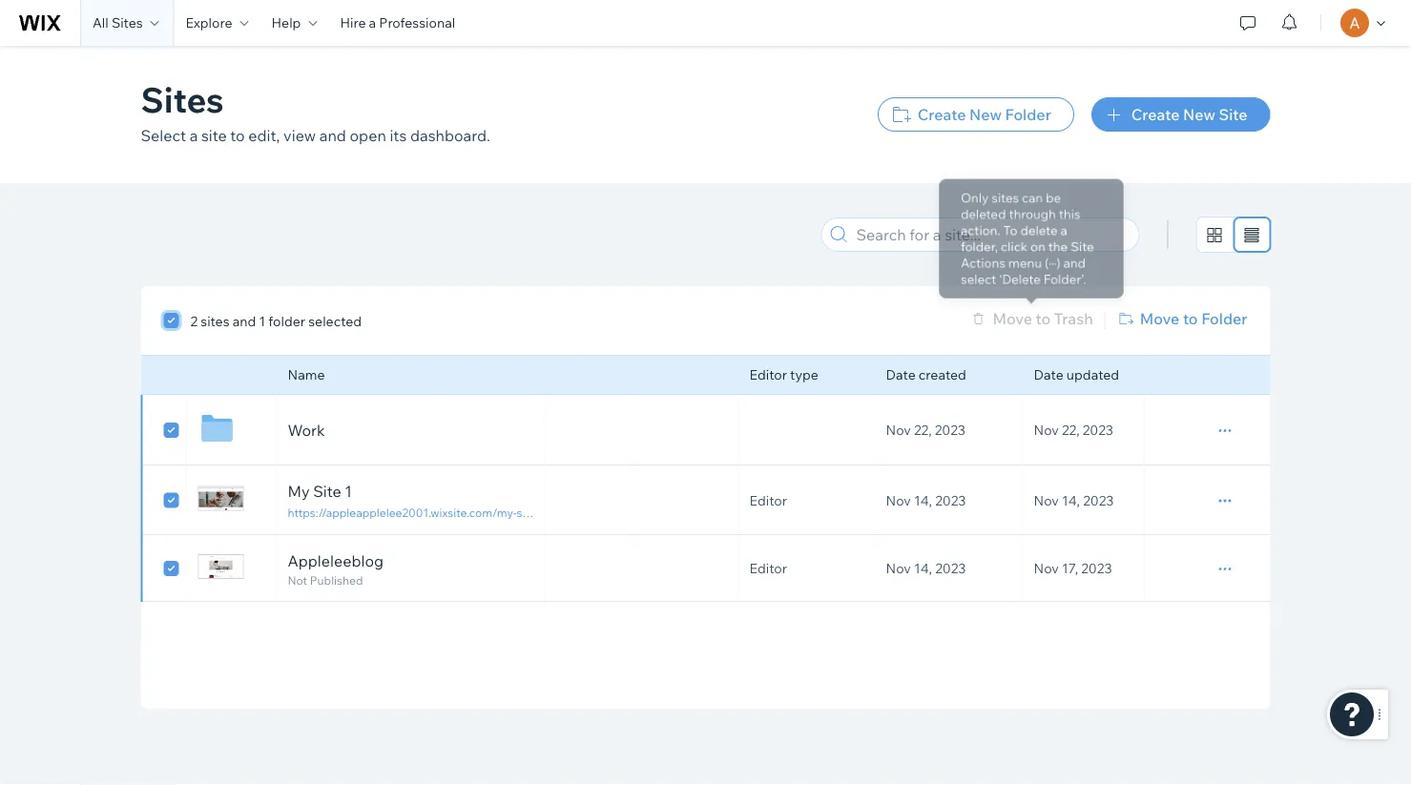 Task type: locate. For each thing, give the bounding box(es) containing it.
nov 22, 2023 down date created
[[886, 422, 966, 438]]

not
[[288, 574, 307, 588]]

sites up select
[[141, 77, 224, 121]]

1 nov 22, 2023 from the left
[[886, 422, 966, 438]]

a left "site"
[[190, 126, 198, 145]]

2 date from the left
[[1034, 366, 1064, 383]]

0 vertical spatial 1
[[259, 313, 265, 330]]

0 vertical spatial and
[[319, 126, 346, 145]]

folder inside button
[[1202, 309, 1248, 328]]

1 horizontal spatial folder
[[1202, 309, 1248, 328]]

sites
[[112, 14, 143, 31], [141, 77, 224, 121]]

22, down date updated
[[1062, 422, 1080, 438]]

new inside "button"
[[970, 105, 1002, 124]]

and right sites
[[233, 313, 256, 330]]

1 vertical spatial a
[[190, 126, 198, 145]]

1 horizontal spatial 1
[[345, 482, 352, 501]]

14,
[[914, 492, 932, 509], [1062, 492, 1080, 509], [914, 560, 932, 577]]

nov 22, 2023 down date updated
[[1034, 422, 1114, 438]]

22, down date created
[[914, 422, 932, 438]]

0 horizontal spatial and
[[233, 313, 256, 330]]

0 horizontal spatial new
[[970, 105, 1002, 124]]

1 vertical spatial to
[[1183, 309, 1198, 328]]

2023
[[935, 422, 966, 438], [1083, 422, 1114, 438], [935, 492, 966, 509], [1083, 492, 1114, 509], [935, 560, 966, 577], [1081, 560, 1112, 577]]

to right "site"
[[230, 126, 245, 145]]

create new folder button
[[878, 97, 1074, 132]]

2 vertical spatial editor
[[750, 560, 787, 577]]

14, for appleleeblog
[[914, 560, 932, 577]]

0 horizontal spatial 1
[[259, 313, 265, 330]]

1 horizontal spatial a
[[369, 14, 376, 31]]

1 horizontal spatial and
[[319, 126, 346, 145]]

1 horizontal spatial new
[[1183, 105, 1216, 124]]

create new site button
[[1091, 97, 1271, 132]]

edit,
[[248, 126, 280, 145]]

site
[[1219, 105, 1248, 124], [313, 482, 341, 501]]

0 horizontal spatial a
[[190, 126, 198, 145]]

nov 22, 2023
[[886, 422, 966, 438], [1034, 422, 1114, 438]]

move to folder button
[[1117, 307, 1248, 330]]

editor
[[750, 366, 787, 383], [750, 492, 787, 509], [750, 560, 787, 577]]

1 vertical spatial sites
[[141, 77, 224, 121]]

folder
[[268, 313, 305, 330]]

help
[[272, 14, 301, 31]]

1 vertical spatial editor
[[750, 492, 787, 509]]

a right hire
[[369, 14, 376, 31]]

date left created
[[886, 366, 916, 383]]

1 date from the left
[[886, 366, 916, 383]]

create inside create new site button
[[1132, 105, 1180, 124]]

and right view
[[319, 126, 346, 145]]

2 22, from the left
[[1062, 422, 1080, 438]]

1 editor from the top
[[750, 366, 787, 383]]

sites inside sites select a site to edit, view and open its dashboard.
[[141, 77, 224, 121]]

22,
[[914, 422, 932, 438], [1062, 422, 1080, 438]]

0 horizontal spatial create
[[918, 105, 966, 124]]

0 horizontal spatial to
[[230, 126, 245, 145]]

1 vertical spatial 1
[[345, 482, 352, 501]]

2 new from the left
[[1183, 105, 1216, 124]]

0 vertical spatial folder
[[1005, 105, 1051, 124]]

1 vertical spatial and
[[233, 313, 256, 330]]

1 22, from the left
[[914, 422, 932, 438]]

create new site
[[1132, 105, 1248, 124]]

to
[[230, 126, 245, 145], [1183, 309, 1198, 328]]

create
[[918, 105, 966, 124], [1132, 105, 1180, 124]]

and inside sites select a site to edit, view and open its dashboard.
[[319, 126, 346, 145]]

1 horizontal spatial date
[[1034, 366, 1064, 383]]

new for site
[[1183, 105, 1216, 124]]

selected
[[308, 313, 362, 330]]

17,
[[1062, 560, 1078, 577]]

all
[[93, 14, 109, 31]]

None checkbox
[[164, 419, 179, 442]]

editor for my site 1
[[750, 492, 787, 509]]

a inside sites select a site to edit, view and open its dashboard.
[[190, 126, 198, 145]]

nov 14, 2023 for my site 1
[[886, 492, 966, 509]]

1 horizontal spatial nov 22, 2023
[[1034, 422, 1114, 438]]

to right 'move' at right top
[[1183, 309, 1198, 328]]

work
[[288, 420, 325, 439]]

folder
[[1005, 105, 1051, 124], [1202, 309, 1248, 328]]

a
[[369, 14, 376, 31], [190, 126, 198, 145]]

and
[[319, 126, 346, 145], [233, 313, 256, 330]]

new inside button
[[1183, 105, 1216, 124]]

create inside create new folder "button"
[[918, 105, 966, 124]]

0 horizontal spatial folder
[[1005, 105, 1051, 124]]

create for create new folder
[[918, 105, 966, 124]]

1
[[259, 313, 265, 330], [345, 482, 352, 501], [539, 505, 545, 520]]

https://appleapplelee2001.wixsite.com/my-
[[288, 505, 517, 520]]

2 create from the left
[[1132, 105, 1180, 124]]

date left updated
[[1034, 366, 1064, 383]]

None checkbox
[[164, 489, 179, 512], [164, 557, 179, 580], [164, 489, 179, 512], [164, 557, 179, 580]]

date for date created
[[886, 366, 916, 383]]

1 vertical spatial folder
[[1202, 309, 1248, 328]]

0 vertical spatial to
[[230, 126, 245, 145]]

2 editor from the top
[[750, 492, 787, 509]]

0 vertical spatial site
[[1219, 105, 1248, 124]]

0 horizontal spatial site
[[313, 482, 341, 501]]

new for folder
[[970, 105, 1002, 124]]

2 vertical spatial 1
[[539, 505, 545, 520]]

1 new from the left
[[970, 105, 1002, 124]]

0 vertical spatial a
[[369, 14, 376, 31]]

0 horizontal spatial nov 22, 2023
[[886, 422, 966, 438]]

date
[[886, 366, 916, 383], [1034, 366, 1064, 383]]

0 horizontal spatial 22,
[[914, 422, 932, 438]]

https://appleapplelee2001.wixsite.com/my-site-1 button
[[288, 504, 545, 521]]

to inside sites select a site to edit, view and open its dashboard.
[[230, 126, 245, 145]]

1 horizontal spatial to
[[1183, 309, 1198, 328]]

2 horizontal spatial 1
[[539, 505, 545, 520]]

1 create from the left
[[918, 105, 966, 124]]

2 nov 22, 2023 from the left
[[1034, 422, 1114, 438]]

1 horizontal spatial 22,
[[1062, 422, 1080, 438]]

folder inside "button"
[[1005, 105, 1051, 124]]

site-
[[517, 505, 539, 520]]

move
[[1140, 309, 1180, 328]]

sites right all
[[112, 14, 143, 31]]

sites select a site to edit, view and open its dashboard.
[[141, 77, 490, 145]]

0 horizontal spatial date
[[886, 366, 916, 383]]

nov 14, 2023
[[886, 492, 966, 509], [1034, 492, 1114, 509], [886, 560, 966, 577]]

1 horizontal spatial site
[[1219, 105, 1248, 124]]

new
[[970, 105, 1002, 124], [1183, 105, 1216, 124]]

sites
[[201, 313, 230, 330]]

1 horizontal spatial create
[[1132, 105, 1180, 124]]

1 vertical spatial site
[[313, 482, 341, 501]]

3 editor from the top
[[750, 560, 787, 577]]

select
[[141, 126, 186, 145]]

professional
[[379, 14, 455, 31]]

0 vertical spatial editor
[[750, 366, 787, 383]]

nov
[[886, 422, 911, 438], [1034, 422, 1059, 438], [886, 492, 911, 509], [1034, 492, 1059, 509], [886, 560, 911, 577], [1034, 560, 1059, 577]]



Task type: describe. For each thing, give the bounding box(es) containing it.
appleleeblog image
[[198, 554, 244, 579]]

create new folder
[[918, 105, 1051, 124]]

site
[[201, 126, 227, 145]]

its
[[390, 126, 407, 145]]

open
[[350, 126, 386, 145]]

1 inside option
[[259, 313, 265, 330]]

Search for a site... field
[[851, 219, 1133, 251]]

date created
[[886, 366, 967, 383]]

14, for my site 1
[[914, 492, 932, 509]]

published
[[310, 574, 363, 588]]

editor for appleleeblog
[[750, 560, 787, 577]]

date updated
[[1034, 366, 1119, 383]]

folder for move to folder
[[1202, 309, 1248, 328]]

updated
[[1067, 366, 1119, 383]]

appleleeblog
[[288, 552, 384, 571]]

explore
[[186, 14, 232, 31]]

2 sites and 1 folder selected
[[190, 313, 362, 330]]

and inside 2 sites and 1 folder selected option
[[233, 313, 256, 330]]

editor type
[[750, 366, 819, 383]]

nov 14, 2023 for appleleeblog
[[886, 560, 966, 577]]

hire a professional
[[340, 14, 455, 31]]

nov 17, 2023
[[1034, 560, 1112, 577]]

my
[[288, 482, 310, 501]]

view
[[283, 126, 316, 145]]

site inside my site 1 https://appleapplelee2001.wixsite.com/my-site-1
[[313, 482, 341, 501]]

folder for create new folder
[[1005, 105, 1051, 124]]

my site 1 https://appleapplelee2001.wixsite.com/my-site-1
[[288, 482, 545, 520]]

2
[[190, 313, 198, 330]]

all sites
[[93, 14, 143, 31]]

create for create new site
[[1132, 105, 1180, 124]]

created
[[919, 366, 967, 383]]

help button
[[260, 0, 329, 46]]

0 vertical spatial sites
[[112, 14, 143, 31]]

dashboard.
[[410, 126, 490, 145]]

my site 1 image
[[198, 486, 244, 511]]

site inside button
[[1219, 105, 1248, 124]]

2 sites and 1 folder selected checkbox
[[164, 309, 362, 332]]

date for date updated
[[1034, 366, 1064, 383]]

appleleeblog not published
[[288, 552, 384, 588]]

move to folder
[[1140, 309, 1248, 328]]

hire
[[340, 14, 366, 31]]

name
[[288, 366, 325, 383]]

hire a professional link
[[329, 0, 467, 46]]

type
[[790, 366, 819, 383]]

to inside button
[[1183, 309, 1198, 328]]



Task type: vqa. For each thing, say whether or not it's contained in the screenshot.
field
no



